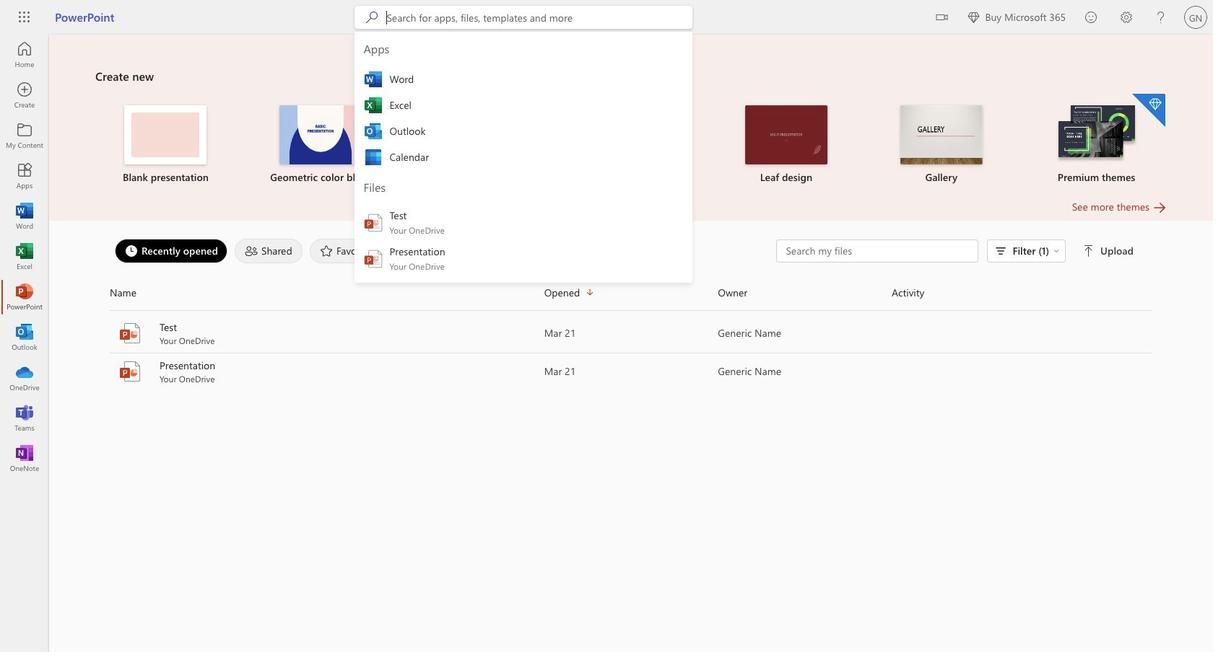 Task type: vqa. For each thing, say whether or not it's contained in the screenshot.
banner
yes



Task type: locate. For each thing, give the bounding box(es) containing it.
powerpoint image up outlook image
[[17, 290, 32, 305]]

leaf design image
[[745, 105, 828, 165]]

geometric color block image
[[280, 105, 362, 165]]

tab list
[[111, 235, 777, 267]]

name test cell
[[110, 321, 544, 347]]

1 image__l4etb image from the top
[[365, 71, 382, 88]]

Search my files text field
[[785, 244, 971, 259]]

0 vertical spatial 32x32 image
[[364, 213, 384, 233]]

3 image__l4etb image from the top
[[365, 123, 382, 140]]

32x32 image
[[364, 213, 384, 233], [364, 249, 384, 269]]

None search field
[[355, 6, 693, 283]]

gallery element
[[873, 105, 1011, 185]]

image__l4etb image
[[365, 71, 382, 88], [365, 97, 382, 114], [365, 123, 382, 140], [365, 149, 382, 166]]

powerpoint image
[[118, 322, 142, 345]]

0 horizontal spatial powerpoint image
[[17, 290, 32, 305]]

banner
[[0, 0, 1213, 283]]

tab
[[111, 239, 231, 264], [231, 239, 306, 264], [306, 239, 390, 264]]

navigation
[[0, 35, 49, 480]]

1 vertical spatial 32x32 image
[[364, 249, 384, 269]]

gallery image
[[901, 105, 983, 165]]

premium themes element
[[1028, 94, 1166, 185]]

list
[[95, 92, 1167, 199]]

row
[[110, 282, 1153, 311]]

my content image
[[17, 129, 32, 143]]

Search box. Suggestions appear as you type. search field
[[387, 6, 693, 29]]

minimalist sales pitch element
[[407, 105, 545, 185]]

powerpoint image
[[17, 290, 32, 305], [118, 360, 142, 384]]

onedrive image
[[17, 371, 32, 386]]

name presentation cell
[[110, 359, 544, 385]]

2 image__l4etb image from the top
[[365, 97, 382, 114]]

2 32x32 image from the top
[[364, 249, 384, 269]]

group
[[355, 32, 693, 170], [355, 170, 693, 277]]

home image
[[17, 48, 32, 62]]

premium themes image
[[1056, 105, 1138, 163]]

teams image
[[17, 412, 32, 426]]

outlook image
[[17, 331, 32, 345]]

0 vertical spatial powerpoint image
[[17, 290, 32, 305]]

1 vertical spatial powerpoint image
[[118, 360, 142, 384]]

main content
[[49, 35, 1213, 391]]

apps element
[[355, 32, 390, 66]]

powerpoint image down powerpoint icon
[[118, 360, 142, 384]]

application
[[0, 35, 1213, 653]]

powerpoint image inside name presentation cell
[[118, 360, 142, 384]]

blank presentation element
[[97, 105, 235, 185]]

1 horizontal spatial powerpoint image
[[118, 360, 142, 384]]



Task type: describe. For each thing, give the bounding box(es) containing it.
gn image
[[1185, 6, 1208, 29]]

recently opened element
[[115, 239, 227, 264]]

activity, column 4 of 4 column header
[[892, 282, 1153, 305]]

shared element
[[235, 239, 303, 264]]

geometric color block element
[[252, 105, 390, 185]]

files element
[[355, 170, 386, 205]]

leaf design element
[[718, 105, 855, 185]]

favorites element
[[310, 239, 387, 264]]

3 tab from the left
[[306, 239, 390, 264]]

2 group from the top
[[355, 170, 693, 277]]

create image
[[17, 88, 32, 103]]

displaying 2 out of 2 files. status
[[777, 240, 1137, 263]]

1 group from the top
[[355, 32, 693, 170]]

word image
[[17, 209, 32, 224]]

apps image
[[17, 169, 32, 183]]

excel image
[[17, 250, 32, 264]]

1 32x32 image from the top
[[364, 213, 384, 233]]

1 tab from the left
[[111, 239, 231, 264]]

premium templates diamond image
[[1133, 94, 1166, 127]]

2 tab from the left
[[231, 239, 306, 264]]

onenote image
[[17, 452, 32, 467]]

4 image__l4etb image from the top
[[365, 149, 382, 166]]



